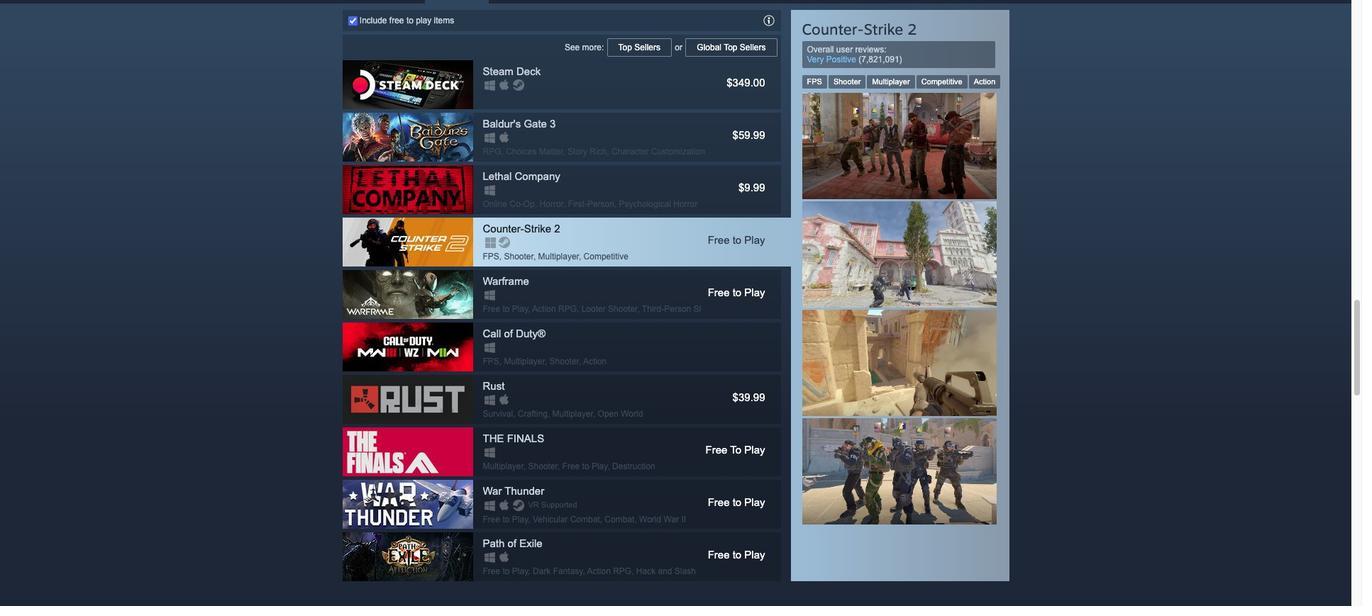 Task type: locate. For each thing, give the bounding box(es) containing it.
strike
[[864, 20, 904, 38], [524, 223, 552, 235]]

0 horizontal spatial counter-
[[483, 223, 524, 235]]

strike for counter-strike 2
[[524, 223, 552, 235]]

1 horizontal spatial horror
[[674, 199, 698, 209]]

the finals image
[[342, 428, 473, 477]]

call of duty® image
[[342, 323, 473, 372]]

, left open
[[593, 409, 596, 419]]

looter
[[582, 304, 606, 314]]

1 sellers from the left
[[635, 42, 661, 52]]

1 horizontal spatial person
[[664, 304, 691, 314]]

0 horizontal spatial competitive
[[584, 252, 629, 262]]

rpg up the lethal
[[483, 147, 501, 157]]

1 horizontal spatial top
[[724, 42, 738, 52]]

multiplayer down counter-strike 2
[[538, 252, 579, 262]]

multiplayer down 'duty®'
[[504, 357, 545, 367]]

dark
[[533, 567, 551, 577]]

1 horizontal spatial strike
[[864, 20, 904, 38]]

0 vertical spatial 2
[[908, 20, 917, 38]]

vehicular
[[533, 515, 568, 525]]

1 horizontal spatial competitive
[[922, 77, 963, 86]]

very
[[807, 54, 824, 64]]

0 horizontal spatial strike
[[524, 223, 552, 235]]

, left psychological
[[615, 199, 617, 209]]

deck
[[517, 65, 541, 77]]

rpg left hack
[[613, 567, 632, 577]]

, left character
[[607, 147, 609, 157]]

, down vr on the left bottom of page
[[528, 515, 531, 525]]

fps up rust
[[483, 357, 500, 367]]

war left ii
[[664, 515, 679, 525]]

counter- up user
[[802, 20, 864, 38]]

horror right psychological
[[674, 199, 698, 209]]

war left thunder on the bottom of the page
[[483, 485, 502, 497]]

top right 'global'
[[724, 42, 738, 52]]

person
[[588, 199, 615, 209], [664, 304, 691, 314]]

strike for counter-strike 2 overall user reviews: very positive (7,821,091)
[[864, 20, 904, 38]]

counter- inside counter-strike 2 overall user reviews: very positive (7,821,091)
[[802, 20, 864, 38]]

gate
[[524, 118, 547, 130]]

0 vertical spatial of
[[504, 328, 513, 340]]

, up warframe
[[500, 252, 502, 262]]

world
[[621, 409, 643, 419], [640, 515, 662, 525]]

counter- down online
[[483, 223, 524, 235]]

1 vertical spatial 2
[[555, 223, 561, 235]]

multiplayer down (7,821,091)
[[873, 77, 910, 86]]

2 free to play from the top
[[708, 287, 765, 299]]

online
[[483, 199, 508, 209]]

, left hack
[[632, 567, 634, 577]]

competitive link
[[917, 75, 968, 88]]

0 horizontal spatial combat
[[570, 515, 600, 525]]

strike up reviews:
[[864, 20, 904, 38]]

fps up warframe
[[483, 252, 500, 262]]

1 vertical spatial fps
[[483, 252, 500, 262]]

reviews:
[[856, 44, 887, 54]]

0 vertical spatial strike
[[864, 20, 904, 38]]

2 up fps , shooter , multiplayer , competitive
[[555, 223, 561, 235]]

free to play for counter-strike 2
[[708, 234, 765, 246]]

vr supported free to play , vehicular combat , combat , world war ii
[[483, 501, 686, 525]]

1 horizontal spatial combat
[[605, 515, 635, 525]]

fps
[[807, 77, 823, 86], [483, 252, 500, 262], [483, 357, 500, 367]]

global
[[697, 42, 722, 52]]

path of exile
[[483, 538, 543, 550]]

warframe
[[483, 275, 529, 287]]

1 vertical spatial of
[[508, 538, 517, 550]]

multiplayer , shooter , free to play , destruction
[[483, 462, 656, 472]]

sellers
[[635, 42, 661, 52], [740, 42, 766, 52]]

world left ii
[[640, 515, 662, 525]]

strike inside counter-strike 2 overall user reviews: very positive (7,821,091)
[[864, 20, 904, 38]]

1 free to play from the top
[[708, 234, 765, 246]]

0 vertical spatial rpg
[[483, 147, 501, 157]]

crafting
[[518, 409, 548, 419]]

rpg left looter
[[559, 304, 577, 314]]

, left looter
[[577, 304, 579, 314]]

$39.99
[[733, 392, 765, 404]]

, left ii
[[635, 515, 637, 525]]

0 vertical spatial counter-
[[802, 20, 864, 38]]

to inside vr supported free to play , vehicular combat , combat , world war ii
[[503, 515, 510, 525]]

1 vertical spatial world
[[640, 515, 662, 525]]

competitive left action link
[[922, 77, 963, 86]]

counter- for counter-strike 2 overall user reviews: very positive (7,821,091)
[[802, 20, 864, 38]]

0 horizontal spatial rpg
[[483, 147, 501, 157]]

war thunder
[[483, 485, 545, 497]]

counter-strike 2 overall user reviews: very positive (7,821,091)
[[802, 20, 917, 64]]

customization
[[652, 147, 705, 157]]

and
[[658, 567, 673, 577]]

fps for fps , shooter , multiplayer , competitive
[[483, 252, 500, 262]]

of right call
[[504, 328, 513, 340]]

counter-
[[802, 20, 864, 38], [483, 223, 524, 235]]

shooter up thunder on the bottom of the page
[[528, 462, 558, 472]]

1 horizontal spatial 2
[[908, 20, 917, 38]]

baldur's gate 3 image
[[342, 113, 473, 162]]

counter- for counter-strike 2
[[483, 223, 524, 235]]

0 horizontal spatial sellers
[[635, 42, 661, 52]]

play
[[416, 15, 432, 25]]

play
[[745, 234, 765, 246], [745, 287, 765, 299], [512, 304, 528, 314], [745, 444, 765, 456], [592, 462, 608, 472], [745, 497, 765, 509], [512, 515, 528, 525], [745, 549, 765, 561], [512, 567, 528, 577]]

war thunder image
[[342, 480, 473, 529]]

of right path
[[508, 538, 517, 550]]

, left crafting
[[513, 409, 516, 419]]

matter
[[539, 147, 563, 157]]

op
[[524, 199, 535, 209]]

0 horizontal spatial 2
[[555, 223, 561, 235]]

1 horizontal spatial sellers
[[740, 42, 766, 52]]

0 horizontal spatial war
[[483, 485, 502, 497]]

, left dark
[[528, 567, 531, 577]]

horror right op
[[540, 199, 563, 209]]

0 horizontal spatial top
[[619, 42, 632, 52]]

strike down op
[[524, 223, 552, 235]]

3 free to play from the top
[[708, 497, 765, 509]]

steam deck
[[483, 65, 541, 77]]

multiplayer left open
[[553, 409, 593, 419]]

supported
[[541, 501, 577, 509]]

shooter up survival , crafting , multiplayer , open world
[[550, 357, 579, 367]]

items
[[434, 15, 454, 25]]

1 horizontal spatial counter-
[[802, 20, 864, 38]]

rust
[[483, 380, 505, 392]]

2 horizontal spatial rpg
[[613, 567, 632, 577]]

steam
[[483, 65, 514, 77]]

character
[[612, 147, 649, 157]]

top
[[619, 42, 632, 52], [724, 42, 738, 52]]

, left destruction
[[608, 462, 610, 472]]

competitive
[[922, 77, 963, 86], [584, 252, 629, 262]]

2
[[908, 20, 917, 38], [555, 223, 561, 235]]

combat
[[570, 515, 600, 525], [605, 515, 635, 525]]

thunder
[[505, 485, 545, 497]]

2 vertical spatial fps
[[483, 357, 500, 367]]

sellers up the $349.00
[[740, 42, 766, 52]]

0 horizontal spatial horror
[[540, 199, 563, 209]]

sellers left the or
[[635, 42, 661, 52]]

2 inside counter-strike 2 overall user reviews: very positive (7,821,091)
[[908, 20, 917, 38]]

0 vertical spatial person
[[588, 199, 615, 209]]

1 horizontal spatial war
[[664, 515, 679, 525]]

action up 'duty®'
[[533, 304, 556, 314]]

free to play
[[708, 234, 765, 246], [708, 287, 765, 299], [708, 497, 765, 509], [708, 549, 765, 561]]

0 vertical spatial competitive
[[922, 77, 963, 86]]

, left choices
[[501, 147, 504, 157]]

2 combat from the left
[[605, 515, 635, 525]]

counter-strike 2 image
[[342, 218, 473, 267]]

destruction
[[613, 462, 656, 472]]

fps down the very
[[807, 77, 823, 86]]

, right survival
[[548, 409, 550, 419]]

war
[[483, 485, 502, 497], [664, 515, 679, 525]]

multiplayer up war thunder
[[483, 462, 524, 472]]

competitive up free to play , action rpg , looter shooter , third-person shooter
[[584, 252, 629, 262]]

1 vertical spatial war
[[664, 515, 679, 525]]

2 for counter-strike 2
[[555, 223, 561, 235]]

user
[[837, 44, 853, 54]]

of
[[504, 328, 513, 340], [508, 538, 517, 550]]

1 top from the left
[[619, 42, 632, 52]]

1 vertical spatial counter-
[[483, 223, 524, 235]]

, left story
[[563, 147, 565, 157]]

baldur's gate 3
[[483, 118, 556, 130]]

0 vertical spatial war
[[483, 485, 502, 497]]

1 horror from the left
[[540, 199, 563, 209]]

None checkbox
[[348, 16, 357, 25]]

action right fantasy
[[587, 567, 611, 577]]

free
[[390, 15, 404, 25]]

third-
[[642, 304, 664, 314]]

,
[[501, 147, 504, 157], [563, 147, 565, 157], [607, 147, 609, 157], [535, 199, 537, 209], [563, 199, 566, 209], [615, 199, 617, 209], [500, 252, 502, 262], [534, 252, 536, 262], [579, 252, 581, 262], [528, 304, 531, 314], [577, 304, 579, 314], [638, 304, 640, 314], [500, 357, 502, 367], [545, 357, 547, 367], [579, 357, 581, 367], [513, 409, 516, 419], [548, 409, 550, 419], [593, 409, 596, 419], [524, 462, 526, 472], [558, 462, 560, 472], [608, 462, 610, 472], [528, 515, 531, 525], [600, 515, 603, 525], [635, 515, 637, 525], [528, 567, 531, 577], [583, 567, 585, 577], [632, 567, 634, 577]]

multiplayer
[[873, 77, 910, 86], [538, 252, 579, 262], [504, 357, 545, 367], [553, 409, 593, 419], [483, 462, 524, 472]]

4 free to play from the top
[[708, 549, 765, 561]]

path
[[483, 538, 505, 550]]

top right more:
[[619, 42, 632, 52]]

1 vertical spatial strike
[[524, 223, 552, 235]]

2 vertical spatial rpg
[[613, 567, 632, 577]]

combat down destruction
[[605, 515, 635, 525]]

fps for fps
[[807, 77, 823, 86]]

combat down supported
[[570, 515, 600, 525]]

world right open
[[621, 409, 643, 419]]

the
[[483, 433, 504, 445]]

, right co-
[[535, 199, 537, 209]]

1 vertical spatial rpg
[[559, 304, 577, 314]]

shooter
[[834, 77, 861, 86], [504, 252, 534, 262], [608, 304, 638, 314], [694, 304, 724, 314], [550, 357, 579, 367], [528, 462, 558, 472]]

1 horizontal spatial rpg
[[559, 304, 577, 314]]

2 up multiplayer link
[[908, 20, 917, 38]]

rpg
[[483, 147, 501, 157], [559, 304, 577, 314], [613, 567, 632, 577]]

0 vertical spatial fps
[[807, 77, 823, 86]]

to
[[407, 15, 414, 25], [733, 234, 742, 246], [733, 287, 742, 299], [503, 304, 510, 314], [582, 462, 590, 472], [733, 497, 742, 509], [503, 515, 510, 525], [733, 549, 742, 561], [503, 567, 510, 577]]



Task type: vqa. For each thing, say whether or not it's contained in the screenshot.
"Survival , Crafting , Multiplayer , Open World"
yes



Task type: describe. For each thing, give the bounding box(es) containing it.
of for duty®
[[504, 328, 513, 340]]

global top sellers link
[[685, 37, 778, 57]]

fps for fps , multiplayer , shooter , action
[[483, 357, 500, 367]]

first-
[[568, 199, 588, 209]]

$59.99
[[733, 129, 765, 141]]

company
[[515, 170, 561, 182]]

steam deck image
[[342, 60, 473, 109]]

the finals
[[483, 433, 545, 445]]

free to play
[[706, 444, 765, 456]]

counter-strike 2
[[483, 223, 561, 235]]

, up 'duty®'
[[528, 304, 531, 314]]

baldur's
[[483, 118, 521, 130]]

(7,821,091)
[[859, 54, 903, 64]]

war inside vr supported free to play , vehicular combat , combat , world war ii
[[664, 515, 679, 525]]

hack
[[637, 567, 656, 577]]

survival , crafting , multiplayer , open world
[[483, 409, 643, 419]]

lethal company
[[483, 170, 561, 182]]

1 vertical spatial competitive
[[584, 252, 629, 262]]

, up survival , crafting , multiplayer , open world
[[579, 357, 581, 367]]

story
[[568, 147, 588, 157]]

multiplayer link
[[868, 75, 915, 88]]

choices
[[506, 147, 537, 157]]

duty®
[[516, 328, 546, 340]]

0 horizontal spatial person
[[588, 199, 615, 209]]

world inside vr supported free to play , vehicular combat , combat , world war ii
[[640, 515, 662, 525]]

fps link
[[802, 75, 828, 88]]

top sellers
[[619, 42, 661, 52]]

2 for counter-strike 2 overall user reviews: very positive (7,821,091)
[[908, 20, 917, 38]]

3
[[550, 118, 556, 130]]

fps , shooter , multiplayer , competitive
[[483, 252, 629, 262]]

slash
[[675, 567, 696, 577]]

free to play for warframe
[[708, 287, 765, 299]]

free to play , dark fantasy , action rpg , hack and slash
[[483, 567, 696, 577]]

free to play for path of exile
[[708, 549, 765, 561]]

free to play , action rpg , looter shooter , third-person shooter
[[483, 304, 724, 314]]

, down 'duty®'
[[545, 357, 547, 367]]

warframe image
[[342, 270, 473, 319]]

lethal company image
[[342, 165, 473, 214]]

exile
[[520, 538, 543, 550]]

global top sellers
[[697, 42, 766, 52]]

open
[[598, 409, 619, 419]]

of for exile
[[508, 538, 517, 550]]

, down counter-strike 2
[[534, 252, 536, 262]]

more:
[[582, 42, 604, 52]]

, right vehicular
[[600, 515, 603, 525]]

path of exile image
[[342, 533, 473, 582]]

, up rust
[[500, 357, 502, 367]]

2 horror from the left
[[674, 199, 698, 209]]

shooter up warframe
[[504, 252, 534, 262]]

positive
[[827, 54, 857, 64]]

online co-op , horror , first-person , psychological horror
[[483, 199, 698, 209]]

2 top from the left
[[724, 42, 738, 52]]

ii
[[682, 515, 686, 525]]

see
[[565, 42, 580, 52]]

to
[[731, 444, 742, 456]]

rich
[[590, 147, 607, 157]]

2 sellers from the left
[[740, 42, 766, 52]]

1 vertical spatial person
[[664, 304, 691, 314]]

rpg , choices matter , story rich , character customization
[[483, 147, 705, 157]]

call
[[483, 328, 501, 340]]

, left first-
[[563, 199, 566, 209]]

include free to play items
[[357, 15, 454, 25]]

co-
[[510, 199, 524, 209]]

include
[[360, 15, 387, 25]]

psychological
[[619, 199, 671, 209]]

overall
[[807, 44, 834, 54]]

free inside vr supported free to play , vehicular combat , combat , world war ii
[[483, 515, 501, 525]]

vr
[[528, 501, 539, 509]]

, up supported
[[558, 462, 560, 472]]

play inside vr supported free to play , vehicular combat , combat , world war ii
[[512, 515, 528, 525]]

fantasy
[[553, 567, 583, 577]]

shooter down positive
[[834, 77, 861, 86]]

free to play for war thunder
[[708, 497, 765, 509]]

shooter link
[[829, 75, 866, 88]]

lethal
[[483, 170, 512, 182]]

fps , multiplayer , shooter , action
[[483, 357, 607, 367]]

, up thunder on the bottom of the page
[[524, 462, 526, 472]]

call of duty®
[[483, 328, 546, 340]]

, right dark
[[583, 567, 585, 577]]

, left third- on the left bottom of page
[[638, 304, 640, 314]]

top sellers link
[[607, 37, 673, 57]]

or
[[673, 42, 685, 52]]

1 combat from the left
[[570, 515, 600, 525]]

action right competitive link
[[974, 77, 996, 86]]

action down looter
[[583, 357, 607, 367]]

0 vertical spatial world
[[621, 409, 643, 419]]

$349.00
[[727, 76, 765, 88]]

$9.99
[[739, 181, 765, 194]]

action link
[[969, 75, 1001, 88]]

survival
[[483, 409, 513, 419]]

shooter right third- on the left bottom of page
[[694, 304, 724, 314]]

, down first-
[[579, 252, 581, 262]]

finals
[[507, 433, 545, 445]]

see more:
[[565, 42, 607, 52]]

rust image
[[342, 375, 473, 424]]

shooter right looter
[[608, 304, 638, 314]]



